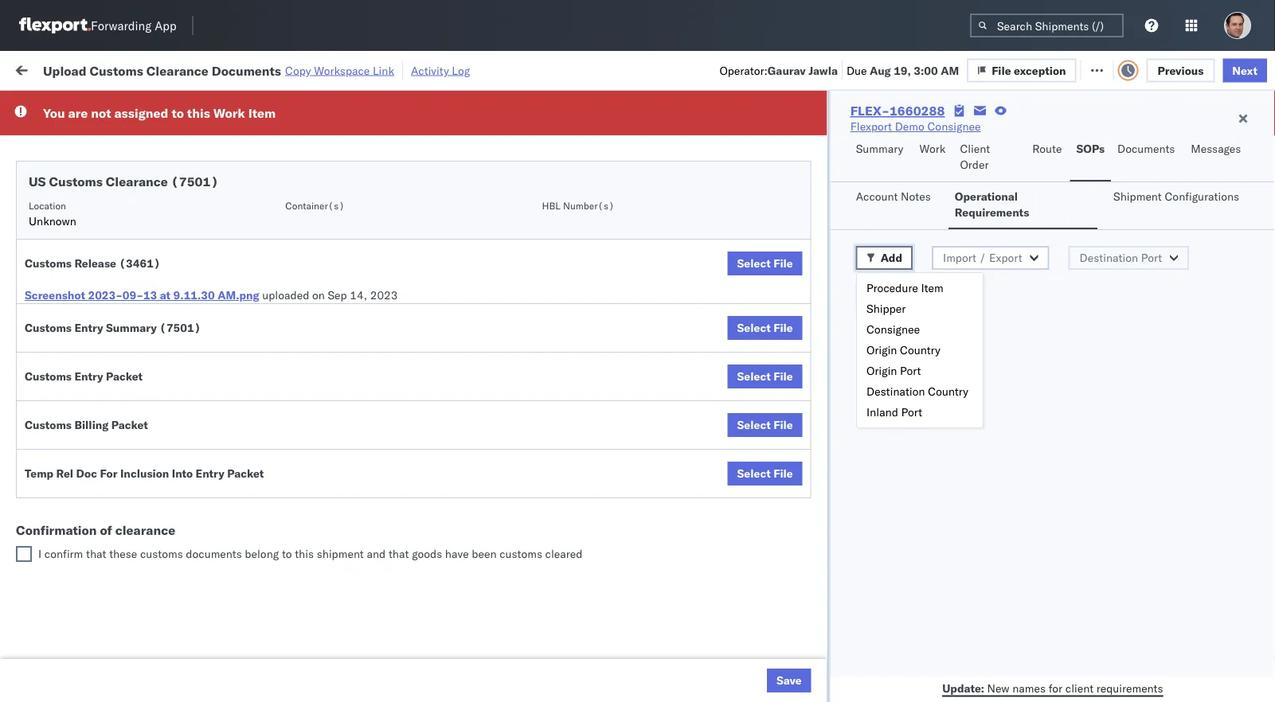 Task type: locate. For each thing, give the bounding box(es) containing it.
2 1911408 from the top
[[914, 404, 963, 418]]

inland
[[867, 406, 899, 420]]

messages button
[[1185, 135, 1250, 182]]

confirm inside button
[[37, 404, 77, 418]]

2 flex-1911408 from the top
[[880, 404, 963, 418]]

requirements
[[866, 324, 933, 338], [1097, 682, 1164, 696]]

feb up 12:00 pm est, feb 25, 2023
[[331, 404, 351, 418]]

documents for upload customs clearance documents copy workspace link
[[212, 62, 281, 78]]

pickup down upload customs clearance documents
[[87, 255, 121, 269]]

0 vertical spatial for
[[152, 99, 165, 111]]

los
[[150, 150, 168, 164], [150, 255, 168, 269], [144, 326, 162, 339], [144, 361, 162, 375], [150, 466, 168, 480], [150, 501, 168, 515], [150, 536, 168, 550]]

feb down snoozed
[[331, 124, 351, 138]]

2 horizontal spatial work
[[920, 142, 946, 156]]

1977428 for schedule pickup from los angeles, ca
[[914, 264, 963, 278]]

procedure
[[867, 281, 919, 295]]

2 schedule from the top
[[37, 150, 84, 164]]

2 select file from the top
[[738, 321, 793, 335]]

0 vertical spatial confirm
[[37, 326, 77, 339]]

0 horizontal spatial to
[[172, 105, 184, 121]]

2023 for schedule delivery appointment button related to 1:44 pm est, mar 3, 2023
[[367, 650, 395, 664]]

from down customs entry summary (7501)
[[118, 361, 141, 375]]

0 vertical spatial fcl
[[523, 404, 543, 418]]

1 vertical spatial at
[[160, 288, 171, 302]]

2 schedule delivery appointment link from the top
[[37, 192, 196, 208]]

1911408 down services 'button'
[[914, 334, 963, 348]]

upload inside the 'upload proof of delivery' link
[[37, 439, 73, 453]]

est, for the 'upload proof of delivery' link
[[311, 439, 335, 453]]

3 confirm from the top
[[37, 404, 77, 418]]

2 ocean lcl from the top
[[488, 299, 543, 313]]

1 air from the top
[[488, 159, 502, 173]]

services button
[[856, 283, 937, 307]]

los left angeles
[[150, 150, 168, 164]]

mbl/mawb numbers button
[[1077, 127, 1261, 143]]

messages
[[1192, 142, 1242, 156]]

feb down deadline button
[[330, 159, 350, 173]]

1 vertical spatial 3:30 pm est, feb 17, 2023
[[257, 194, 401, 208]]

0 horizontal spatial this
[[187, 105, 210, 121]]

flex-2150210
[[880, 229, 963, 243]]

from for 3rd the schedule pickup from los angeles, ca button from the top
[[124, 536, 147, 550]]

pickup down upload proof of delivery button
[[87, 466, 121, 480]]

names
[[1013, 682, 1046, 696]]

this left in
[[187, 105, 210, 121]]

confirm pickup from los angeles, ca for honeywell - test account
[[37, 361, 208, 390]]

1 vertical spatial integration test account - western digital
[[695, 194, 909, 208]]

1977428 down the 0 requirements
[[914, 369, 963, 383]]

2 origin from the top
[[867, 364, 898, 378]]

numbers inside button
[[1143, 130, 1183, 142]]

pickup down 2023-
[[80, 326, 115, 339]]

07492792403
[[1085, 685, 1161, 699]]

8 resize handle column header from the left
[[1058, 124, 1077, 703]]

port down 017482927423
[[1142, 251, 1163, 265]]

1 horizontal spatial otter
[[695, 124, 721, 138]]

entry right into
[[196, 467, 224, 481]]

0 vertical spatial port
[[1142, 251, 1163, 265]]

gaurav
[[768, 63, 806, 77]]

0 horizontal spatial customs
[[140, 547, 183, 561]]

bleckmann
[[878, 650, 935, 664], [878, 685, 935, 699]]

work inside import work button
[[173, 62, 201, 76]]

schedule pickup from los angeles, ca link for second the schedule pickup from los angeles, ca button
[[37, 500, 226, 532]]

0 vertical spatial confirm pickup from los angeles, ca button
[[37, 325, 226, 358]]

select for customs release (3461)
[[738, 257, 771, 271]]

2 fcl from the top
[[523, 545, 543, 559]]

1 vertical spatial of
[[100, 523, 112, 539]]

air for 3:00 pm est, feb 20, 2023
[[488, 229, 502, 243]]

origin up inland
[[867, 364, 898, 378]]

import work button
[[128, 51, 207, 87]]

1 schedule pickup from los angeles, ca link from the top
[[37, 255, 226, 286]]

5 select file from the top
[[738, 467, 793, 481]]

honeywell for schedule delivery appointment
[[695, 299, 747, 313]]

3:00 up uploaded on the top of the page
[[257, 229, 281, 243]]

1 vertical spatial requirements
[[1097, 682, 1164, 696]]

item inside procedure item shipper consignee origin country origin port destination country inland port
[[922, 281, 944, 295]]

1 vertical spatial lagerfeld
[[718, 685, 766, 699]]

work inside work button
[[920, 142, 946, 156]]

1 vertical spatial origin
[[867, 364, 898, 378]]

1 2:59 from the top
[[257, 124, 281, 138]]

0 vertical spatial 17,
[[354, 124, 371, 138]]

you
[[43, 105, 65, 121]]

customs right been
[[500, 547, 543, 561]]

digital down summary button
[[876, 194, 909, 208]]

honeywell - test account
[[695, 264, 826, 278], [591, 299, 723, 313], [695, 299, 826, 313], [695, 369, 826, 383]]

location
[[29, 200, 66, 212]]

17, up 20,
[[353, 194, 370, 208]]

3 maeu1234567 from the top
[[982, 369, 1062, 383]]

2 vertical spatial maeu1234567
[[982, 369, 1062, 383]]

honeywell for confirm pickup from los angeles, ca
[[695, 369, 747, 383]]

documents
[[186, 547, 242, 561]]

3 ocean from the top
[[488, 404, 520, 418]]

from up airport
[[124, 150, 147, 164]]

western
[[832, 159, 873, 173], [832, 194, 873, 208]]

from down 'temp rel doc for inclusion into entry packet'
[[124, 536, 147, 550]]

clearance inside upload customs clearance documents
[[123, 220, 175, 234]]

1 vertical spatial confirm pickup from los angeles, ca
[[37, 361, 208, 390]]

1 schedule pickup from los angeles, ca from the top
[[37, 255, 215, 285]]

flex-1977428 for schedule pickup from los angeles, ca
[[880, 264, 963, 278]]

2 vertical spatial work
[[920, 142, 946, 156]]

schedule pickup from los angeles, ca for 3rd the schedule pickup from los angeles, ca button from the top
[[37, 536, 215, 566]]

0 vertical spatial work
[[173, 62, 201, 76]]

0 vertical spatial digital
[[876, 159, 909, 173]]

on right link
[[397, 62, 409, 76]]

confirmation of clearance
[[16, 523, 175, 539]]

0 vertical spatial documents
[[212, 62, 281, 78]]

0 vertical spatial entry
[[74, 321, 103, 335]]

shipment configurations button
[[1108, 182, 1250, 230]]

for left work,
[[152, 99, 165, 111]]

1 b.v from the top
[[836, 650, 854, 664]]

client left name
[[591, 130, 617, 142]]

0 vertical spatial 3:30
[[257, 159, 281, 173]]

0 vertical spatial this
[[187, 105, 210, 121]]

4 schedule pickup from los angeles, ca from the top
[[37, 536, 215, 566]]

flex-
[[851, 103, 890, 119], [880, 124, 914, 138], [880, 159, 914, 173], [880, 194, 914, 208], [880, 229, 914, 243], [880, 264, 914, 278], [880, 299, 914, 313], [880, 334, 914, 348], [880, 369, 914, 383], [880, 404, 914, 418], [880, 685, 914, 699]]

0 vertical spatial 3,
[[355, 545, 366, 559]]

upload customs clearance documents button
[[37, 220, 226, 253]]

customs
[[140, 547, 183, 561], [500, 547, 543, 561]]

products,
[[724, 124, 773, 138]]

schedule delivery appointment link for 10:30
[[37, 298, 196, 314]]

and
[[367, 547, 386, 561]]

2023 for schedule pickup from los angeles international airport button in the top left of the page
[[373, 159, 401, 173]]

summary
[[856, 142, 904, 156], [106, 321, 157, 335]]

0 vertical spatial requirements
[[866, 324, 933, 338]]

ca up confirm delivery at the bottom of the page
[[37, 377, 52, 390]]

ocean fcl for 2:59 am est, mar 3, 2023
[[488, 545, 543, 559]]

0 vertical spatial bleckmann
[[878, 650, 935, 664]]

client for client order
[[961, 142, 991, 156]]

inclusion
[[120, 467, 169, 481]]

10:30
[[257, 299, 288, 313]]

actions
[[1228, 130, 1261, 142]]

3 select from the top
[[738, 370, 771, 384]]

3:00
[[914, 63, 938, 77], [257, 229, 281, 243], [257, 404, 281, 418]]

select for customs entry summary (7501)
[[738, 321, 771, 335]]

1 vertical spatial fcl
[[523, 545, 543, 559]]

1 horizontal spatial numbers
[[1143, 130, 1183, 142]]

port inside button
[[1142, 251, 1163, 265]]

est, right belong
[[305, 545, 329, 559]]

1911408 for confirm delivery
[[914, 404, 963, 418]]

2:59 right documents at the left of page
[[257, 545, 281, 559]]

1 horizontal spatial customs
[[500, 547, 543, 561]]

los up clearance
[[150, 501, 168, 515]]

5 select file button from the top
[[728, 462, 803, 486]]

numbers inside the container numbers
[[982, 137, 1021, 149]]

1 resize handle column header from the left
[[228, 124, 247, 703]]

2 ocean fcl from the top
[[488, 545, 543, 559]]

doc
[[76, 467, 97, 481]]

4 resize handle column header from the left
[[564, 124, 583, 703]]

location unknown
[[29, 200, 76, 228]]

1 vertical spatial b.v
[[836, 685, 854, 699]]

that down confirmation of clearance
[[86, 547, 106, 561]]

documents
[[212, 62, 281, 78], [1118, 142, 1176, 156], [37, 236, 94, 250]]

est, down container(s)
[[304, 229, 328, 243]]

otter
[[591, 124, 618, 138], [695, 124, 721, 138]]

2 flex-1977428 from the top
[[880, 299, 963, 313]]

17, for air
[[353, 159, 370, 173]]

resize handle column header for consignee
[[827, 124, 846, 703]]

schedule pickup from los angeles, ca link for 3rd the schedule pickup from los angeles, ca button from the top
[[37, 535, 226, 567]]

0 horizontal spatial requirements
[[866, 324, 933, 338]]

confirm pickup from los angeles, ca link down 09-
[[37, 325, 226, 357]]

0 vertical spatial (7501)
[[171, 174, 219, 190]]

0 vertical spatial karl
[[695, 650, 715, 664]]

ca down temp
[[37, 482, 52, 496]]

new
[[988, 682, 1010, 696]]

bookings
[[695, 334, 742, 348], [591, 404, 638, 418], [695, 404, 742, 418], [695, 475, 742, 489], [695, 510, 742, 524], [695, 545, 742, 559], [695, 580, 742, 594], [695, 615, 742, 629]]

0 vertical spatial to
[[172, 105, 184, 121]]

confirm down 'screenshot'
[[37, 326, 77, 339]]

air for 3:30 pm est, feb 17, 2023
[[488, 159, 502, 173]]

customs up confirm delivery at the bottom of the page
[[25, 370, 72, 384]]

3:30 left container(s)
[[257, 194, 281, 208]]

2 : from the left
[[367, 99, 370, 111]]

2 vertical spatial confirm
[[37, 404, 77, 418]]

4 select file from the top
[[738, 418, 793, 432]]

1 vertical spatial bleckmann
[[878, 685, 935, 699]]

est, down deadline button
[[304, 159, 328, 173]]

client
[[591, 130, 617, 142], [961, 142, 991, 156]]

pickup up airport
[[87, 150, 121, 164]]

at left risk
[[323, 62, 333, 76]]

0 vertical spatial integration test account - western digital
[[695, 159, 909, 173]]

2 confirm pickup from los angeles, ca link from the top
[[37, 360, 226, 392]]

route button
[[1027, 135, 1071, 182]]

destination down 017482927423
[[1080, 251, 1139, 265]]

25, up 28,
[[360, 439, 377, 453]]

8 schedule from the top
[[37, 536, 84, 550]]

1 horizontal spatial item
[[922, 281, 944, 295]]

1 horizontal spatial documents
[[212, 62, 281, 78]]

2 karl from the top
[[695, 685, 715, 699]]

that right 'and'
[[389, 547, 409, 561]]

1 vertical spatial port
[[901, 364, 922, 378]]

requirements down shipper
[[866, 324, 933, 338]]

0 horizontal spatial destination
[[867, 385, 926, 399]]

on left sep
[[312, 288, 325, 302]]

1 vertical spatial ocean fcl
[[488, 545, 543, 559]]

numbers for container numbers
[[982, 137, 1021, 149]]

0 horizontal spatial work
[[173, 62, 201, 76]]

flex-1911408 for confirm delivery
[[880, 404, 963, 418]]

packet up upload proof of delivery
[[111, 418, 148, 432]]

1 1977428 from the top
[[914, 264, 963, 278]]

0 horizontal spatial :
[[114, 99, 117, 111]]

1 vertical spatial karl lagerfeld international b.v c/o bleckmann
[[695, 685, 935, 699]]

0 horizontal spatial for
[[152, 99, 165, 111]]

0 vertical spatial item
[[248, 105, 276, 121]]

2 horizontal spatial documents
[[1118, 142, 1176, 156]]

upload down location
[[37, 220, 73, 234]]

international
[[37, 166, 101, 180], [769, 650, 833, 664], [769, 685, 833, 699]]

confirm pickup from los angeles, ca for bookings test consignee
[[37, 326, 208, 355]]

ocean
[[488, 124, 520, 138], [488, 299, 520, 313], [488, 404, 520, 418], [488, 545, 520, 559]]

1 confirm pickup from los angeles, ca from the top
[[37, 326, 208, 355]]

0 vertical spatial flex-2001714
[[880, 159, 963, 173]]

est, for the upload customs clearance documents link on the top
[[304, 229, 328, 243]]

western down flex at top
[[832, 159, 873, 173]]

of
[[106, 439, 116, 453], [100, 523, 112, 539]]

3 flex-1977428 from the top
[[880, 369, 963, 383]]

delivery
[[87, 123, 128, 137], [87, 193, 128, 207], [87, 298, 128, 312], [80, 404, 121, 418], [119, 439, 160, 453], [87, 649, 128, 663]]

shipment
[[1114, 190, 1163, 204]]

from up clearance
[[124, 501, 147, 515]]

account inside button
[[856, 190, 898, 204]]

exception
[[1027, 62, 1079, 76], [1015, 63, 1067, 77]]

1 vertical spatial 3,
[[354, 650, 365, 664]]

select for temp rel doc for inclusion into entry packet
[[738, 467, 771, 481]]

1 digital from the top
[[876, 159, 909, 173]]

appointment for 2:59 am est, feb 17, 2023
[[131, 123, 196, 137]]

customs inside upload customs clearance documents
[[76, 220, 121, 234]]

flex id
[[854, 130, 884, 142]]

pickup for confirm pickup from los angeles, ca button related to honeywell
[[80, 361, 115, 375]]

1 customs from the left
[[140, 547, 183, 561]]

2 ocean from the top
[[488, 299, 520, 313]]

1977428 down 2150210
[[914, 264, 963, 278]]

5 ca from the top
[[37, 517, 52, 531]]

pickup for confirm pickup from los angeles, ca button related to bookings
[[80, 326, 115, 339]]

confirm for confirm pickup from los angeles, ca button related to honeywell
[[37, 361, 77, 375]]

pickup for second the schedule pickup from los angeles, ca button
[[87, 501, 121, 515]]

delivery inside button
[[80, 404, 121, 418]]

import up ready
[[134, 62, 170, 76]]

1 vertical spatial 1977428
[[914, 299, 963, 313]]

select file button for temp rel doc for inclusion into entry packet
[[728, 462, 803, 486]]

0 requirements
[[856, 324, 933, 338]]

3 select file button from the top
[[728, 365, 803, 389]]

1 schedule delivery appointment from the top
[[37, 123, 196, 137]]

on
[[728, 229, 744, 243], [832, 229, 848, 243], [728, 439, 744, 453], [832, 439, 848, 453]]

otter left name
[[591, 124, 618, 138]]

confirm pickup from los angeles, ca button for bookings
[[37, 325, 226, 358]]

los inside schedule pickup from los angeles international airport
[[150, 150, 168, 164]]

4 schedule pickup from los angeles, ca link from the top
[[37, 535, 226, 567]]

confirm pickup from los angeles, ca button down 09-
[[37, 325, 226, 358]]

schedule pickup from los angeles international airport link
[[37, 149, 226, 181]]

am
[[941, 63, 960, 77], [284, 124, 302, 138], [284, 404, 302, 418], [284, 475, 302, 489], [284, 545, 302, 559]]

1 horizontal spatial work
[[213, 105, 245, 121]]

3 schedule from the top
[[37, 193, 84, 207]]

2 appointment from the top
[[131, 193, 196, 207]]

3:00 up 12:00
[[257, 404, 281, 418]]

1 schedule delivery appointment link from the top
[[37, 122, 196, 138]]

1 flex-1977428 from the top
[[880, 264, 963, 278]]

1 vertical spatial for
[[1049, 682, 1063, 696]]

file for temp rel doc for inclusion into entry packet
[[774, 467, 793, 481]]

1 confirm pickup from los angeles, ca link from the top
[[37, 325, 226, 357]]

3 schedule delivery appointment link from the top
[[37, 298, 196, 314]]

2 vertical spatial clearance
[[123, 220, 175, 234]]

09-
[[123, 288, 143, 302]]

1 vertical spatial (7501)
[[160, 321, 201, 335]]

2 lcl from the top
[[523, 299, 543, 313]]

update: new names for client requirements
[[943, 682, 1164, 696]]

select for customs billing packet
[[738, 418, 771, 432]]

of inside button
[[106, 439, 116, 453]]

at right the 13
[[160, 288, 171, 302]]

cleared
[[546, 547, 583, 561]]

0 horizontal spatial summary
[[106, 321, 157, 335]]

save
[[777, 674, 802, 688]]

file for customs billing packet
[[774, 418, 793, 432]]

appointment for 10:30 pm est, feb 21, 2023
[[131, 298, 196, 312]]

1 vertical spatial confirm pickup from los angeles, ca link
[[37, 360, 226, 392]]

feb up 28,
[[337, 439, 357, 453]]

upload for proof
[[37, 439, 73, 453]]

0 vertical spatial confirm pickup from los angeles, ca link
[[37, 325, 226, 357]]

flex-2150210 button
[[854, 225, 966, 247], [854, 225, 966, 247]]

0 vertical spatial 1977428
[[914, 264, 963, 278]]

2 b.v from the top
[[836, 685, 854, 699]]

feb
[[331, 124, 351, 138], [330, 159, 350, 173], [330, 194, 350, 208], [330, 229, 350, 243], [337, 299, 357, 313], [331, 404, 351, 418], [337, 439, 357, 453], [331, 475, 351, 489]]

flex-1988285 button
[[854, 120, 966, 142], [854, 120, 966, 142]]

flex-2001714 up notes
[[880, 159, 963, 173]]

integration test account - on ag
[[591, 229, 763, 243], [695, 229, 866, 243], [591, 439, 763, 453], [695, 439, 866, 453]]

mar right 1:44 in the bottom left of the page
[[330, 650, 352, 664]]

packet for customs entry packet
[[106, 370, 143, 384]]

honeywell
[[695, 264, 747, 278], [591, 299, 644, 313], [695, 299, 747, 313], [695, 369, 747, 383]]

2 vertical spatial port
[[902, 406, 923, 420]]

1 appointment from the top
[[131, 123, 196, 137]]

schedule delivery appointment button
[[37, 122, 196, 140], [37, 192, 196, 210], [37, 298, 196, 315], [37, 648, 196, 666]]

from for schedule pickup from los angeles international airport button in the top left of the page
[[124, 150, 147, 164]]

confirm up customs billing packet
[[37, 404, 77, 418]]

1 select from the top
[[738, 257, 771, 271]]

1 maeu1234567 from the top
[[982, 264, 1062, 278]]

0 vertical spatial 2:59
[[257, 124, 281, 138]]

3:00 am est, feb 25, 2023
[[257, 404, 401, 418]]

resize handle column header
[[228, 124, 247, 703], [405, 124, 424, 703], [461, 124, 480, 703], [564, 124, 583, 703], [668, 124, 687, 703], [827, 124, 846, 703], [955, 124, 974, 703], [1058, 124, 1077, 703], [1247, 124, 1266, 703], [1258, 124, 1276, 703]]

3 schedule pickup from los angeles, ca button from the top
[[37, 535, 226, 569]]

ca down confirmation
[[37, 552, 52, 566]]

copy
[[285, 63, 311, 77]]

flex-1977428 for confirm pickup from los angeles, ca
[[880, 369, 963, 383]]

1 vertical spatial import
[[944, 251, 977, 265]]

2:59
[[257, 124, 281, 138], [257, 475, 281, 489], [257, 545, 281, 559]]

1 that from the left
[[86, 547, 106, 561]]

1 vertical spatial documents
[[1118, 142, 1176, 156]]

2023 for 'confirm delivery' button
[[374, 404, 401, 418]]

confirm pickup from los angeles, ca down customs entry summary (7501)
[[37, 361, 208, 390]]

0
[[856, 324, 863, 338]]

est, up 3:00 pm est, feb 20, 2023
[[304, 194, 328, 208]]

numbers down container
[[982, 137, 1021, 149]]

numbers for mbl/mawb numbers
[[1143, 130, 1183, 142]]

consignee inside button
[[695, 130, 741, 142]]

1 horizontal spatial client
[[961, 142, 991, 156]]

0 vertical spatial of
[[106, 439, 116, 453]]

1 vertical spatial 3:30
[[257, 194, 281, 208]]

appointment for 1:44 pm est, mar 3, 2023
[[131, 649, 196, 663]]

documents inside upload customs clearance documents
[[37, 236, 94, 250]]

documents down unknown on the left top of page
[[37, 236, 94, 250]]

documents down mbltest1234
[[1118, 142, 1176, 156]]

1 confirm pickup from los angeles, ca button from the top
[[37, 325, 226, 358]]

0 vertical spatial destination
[[1080, 251, 1139, 265]]

schedule pickup from los angeles, ca button
[[37, 255, 226, 288], [37, 500, 226, 534], [37, 535, 226, 569]]

0 vertical spatial summary
[[856, 142, 904, 156]]

schedule pickup from los angeles, ca link
[[37, 255, 226, 286], [37, 465, 226, 497], [37, 500, 226, 532], [37, 535, 226, 567]]

status : ready for work, blocked, in progress
[[86, 99, 288, 111]]

1 ocean fcl from the top
[[488, 404, 543, 418]]

1 : from the left
[[114, 99, 117, 111]]

1 select file button from the top
[[728, 252, 803, 276]]

4 appointment from the top
[[131, 649, 196, 663]]

otter left products,
[[695, 124, 721, 138]]

numbers
[[1143, 130, 1183, 142], [982, 137, 1021, 149]]

1 horizontal spatial requirements
[[1097, 682, 1164, 696]]

2 resize handle column header from the left
[[405, 124, 424, 703]]

am up 12:00
[[284, 404, 302, 418]]

0 horizontal spatial documents
[[37, 236, 94, 250]]

est, for schedule delivery appointment link corresponding to 2:59
[[305, 124, 329, 138]]

1 vertical spatial 17,
[[353, 159, 370, 173]]

1 vertical spatial item
[[922, 281, 944, 295]]

1 lcl from the top
[[523, 124, 543, 138]]

delivery for 2:59
[[87, 123, 128, 137]]

account notes
[[856, 190, 931, 204]]

customs entry summary (7501)
[[25, 321, 201, 335]]

select file for temp rel doc for inclusion into entry packet
[[738, 467, 793, 481]]

maeu1234567 for schedule pickup from los angeles, ca
[[982, 264, 1062, 278]]

honeywell - test account for confirm pickup from los angeles, ca
[[695, 369, 826, 383]]

lcl for otter products - test account
[[523, 124, 543, 138]]

1 horizontal spatial import
[[944, 251, 977, 265]]

2 select from the top
[[738, 321, 771, 335]]

0 vertical spatial mar
[[331, 545, 352, 559]]

bleckmann up flex-2097290
[[878, 650, 935, 664]]

from down upload customs clearance documents button
[[124, 255, 147, 269]]

pickup for 3rd the schedule pickup from los angeles, ca button from the top
[[87, 536, 121, 550]]

confirm
[[37, 326, 77, 339], [37, 361, 77, 375], [37, 404, 77, 418]]

3 2:59 from the top
[[257, 545, 281, 559]]

ag
[[747, 229, 763, 243], [851, 229, 866, 243], [747, 439, 763, 453], [851, 439, 866, 453]]

4 select file button from the top
[[728, 414, 803, 438]]

3 select file from the top
[[738, 370, 793, 384]]

1 demu1232567 from the top
[[982, 334, 1063, 348]]

ocean for otter products - test account
[[488, 124, 520, 138]]

flex-1977428 down the 0 requirements
[[880, 369, 963, 383]]

select file button for customs release (3461)
[[728, 252, 803, 276]]

pickup inside schedule pickup from los angeles international airport
[[87, 150, 121, 164]]

client name
[[591, 130, 645, 142]]

resize handle column header for deadline
[[405, 124, 424, 703]]

1 vertical spatial work
[[213, 105, 245, 121]]

0 horizontal spatial import
[[134, 62, 170, 76]]

flexport demo consignee
[[851, 120, 981, 133]]

of right proof
[[106, 439, 116, 453]]

schedule inside schedule pickup from los angeles international airport
[[37, 150, 84, 164]]

customs down clearance
[[140, 547, 183, 561]]

est, for schedule pickup from los angeles international airport link
[[304, 159, 328, 173]]

confirm
[[44, 547, 83, 561]]

25, up 12:00 pm est, feb 25, 2023
[[354, 404, 371, 418]]

fcl for 3:00 am est, feb 25, 2023
[[523, 404, 543, 418]]

None checkbox
[[16, 547, 32, 563]]

est, down 12:00 pm est, feb 25, 2023
[[305, 475, 329, 489]]

demu1232567 for confirm delivery
[[982, 404, 1063, 418]]

1 schedule pickup from los angeles, ca button from the top
[[37, 255, 226, 288]]

import for import work
[[134, 62, 170, 76]]

2 1977428 from the top
[[914, 299, 963, 313]]

(10)
[[258, 62, 286, 76]]

flexport demo consignee link
[[851, 119, 981, 135]]

3:00 for bookings test consignee
[[257, 404, 281, 418]]

mar for pm
[[330, 650, 352, 664]]

1 ocean from the top
[[488, 124, 520, 138]]

2 confirm pickup from los angeles, ca from the top
[[37, 361, 208, 390]]

origin down the 0 requirements
[[867, 343, 898, 357]]

pickup up confirmation of clearance
[[87, 501, 121, 515]]

work,
[[167, 99, 193, 111]]

unknown
[[29, 214, 76, 228]]

1 vertical spatial maeu1234567
[[982, 299, 1062, 313]]

not
[[91, 105, 111, 121]]

digital up account notes
[[876, 159, 909, 173]]

from for 3rd the schedule pickup from los angeles, ca button from the bottom
[[124, 255, 147, 269]]

flexport. image
[[19, 18, 91, 33]]

3:00 right 19,
[[914, 63, 938, 77]]

from inside schedule pickup from los angeles international airport
[[124, 150, 147, 164]]

summary down 09-
[[106, 321, 157, 335]]

2 vertical spatial 17,
[[353, 194, 370, 208]]

1 vertical spatial flex-2001714
[[880, 194, 963, 208]]

1 vertical spatial lcl
[[523, 299, 543, 313]]

1 vertical spatial karl
[[695, 685, 715, 699]]

requirements right client
[[1097, 682, 1164, 696]]

1 vertical spatial to
[[282, 547, 292, 561]]

work up status : ready for work, blocked, in progress
[[173, 62, 201, 76]]

5 resize handle column header from the left
[[668, 124, 687, 703]]

0 horizontal spatial item
[[248, 105, 276, 121]]

upload inside upload customs clearance documents
[[37, 220, 73, 234]]

1 schedule delivery appointment button from the top
[[37, 122, 196, 140]]

1 karl lagerfeld international b.v c/o bleckmann from the top
[[695, 650, 935, 664]]

no
[[374, 99, 386, 111]]

1 vertical spatial confirm pickup from los angeles, ca button
[[37, 360, 226, 393]]

0 vertical spatial ocean lcl
[[488, 124, 543, 138]]

17, down deadline button
[[353, 159, 370, 173]]

6 resize handle column header from the left
[[827, 124, 846, 703]]

2001714 down "1988285"
[[914, 159, 963, 173]]

est, up 12:00 pm est, feb 25, 2023
[[305, 404, 329, 418]]

(7501) down angeles
[[171, 174, 219, 190]]

2097290
[[914, 685, 963, 699]]

1 fcl from the top
[[523, 404, 543, 418]]

1 otter from the left
[[591, 124, 618, 138]]

import
[[134, 62, 170, 76], [944, 251, 977, 265]]

1 1911408 from the top
[[914, 334, 963, 348]]

customs up release
[[76, 220, 121, 234]]

entry for packet
[[74, 370, 103, 384]]

are
[[68, 105, 88, 121]]

1 ocean lcl from the top
[[488, 124, 543, 138]]

0 horizontal spatial otter
[[591, 124, 618, 138]]

am down 12:00
[[284, 475, 302, 489]]

2:59 down progress
[[257, 124, 281, 138]]

1 flex-1911408 from the top
[[880, 334, 963, 348]]

0 vertical spatial packet
[[106, 370, 143, 384]]

feb left 21,
[[337, 299, 357, 313]]

est, right deadline
[[305, 124, 329, 138]]

0 vertical spatial flex-1977428
[[880, 264, 963, 278]]

ocean fcl for 3:00 am est, feb 25, 2023
[[488, 404, 543, 418]]

1 lagerfeld from the top
[[718, 650, 766, 664]]

port down the 0 requirements
[[901, 364, 922, 378]]

est, right 1:44 in the bottom left of the page
[[304, 650, 328, 664]]

1 select file from the top
[[738, 257, 793, 271]]

1 horizontal spatial :
[[367, 99, 370, 111]]

import / export button
[[932, 246, 1050, 270]]

port right inland
[[902, 406, 923, 420]]

pickup right confirm
[[87, 536, 121, 550]]

3 air from the top
[[488, 439, 502, 453]]

2 vertical spatial schedule pickup from los angeles, ca button
[[37, 535, 226, 569]]

select file button for customs entry summary (7501)
[[728, 316, 803, 340]]



Task type: vqa. For each thing, say whether or not it's contained in the screenshot.
message list on the left top of the page
no



Task type: describe. For each thing, give the bounding box(es) containing it.
my work
[[16, 58, 87, 80]]

add button
[[856, 246, 913, 270]]

resize handle column header for client name
[[668, 124, 687, 703]]

2 schedule delivery appointment from the top
[[37, 193, 196, 207]]

track
[[412, 62, 438, 76]]

mbl/mawb
[[1085, 130, 1141, 142]]

batch
[[1187, 62, 1218, 76]]

mbltest1234
[[1085, 124, 1161, 138]]

select for customs entry packet
[[738, 370, 771, 384]]

air for 12:00 pm est, feb 25, 2023
[[488, 439, 502, 453]]

airport
[[104, 166, 139, 180]]

5 schedule from the top
[[37, 298, 84, 312]]

9 resize handle column header from the left
[[1247, 124, 1266, 703]]

operator: gaurav jawla
[[720, 63, 838, 77]]

flex-1988285
[[880, 124, 963, 138]]

demo
[[895, 120, 925, 133]]

feb left 28,
[[331, 475, 351, 489]]

container numbers
[[982, 124, 1024, 149]]

4 schedule from the top
[[37, 255, 84, 269]]

select file button for customs entry packet
[[728, 365, 803, 389]]

los left into
[[150, 466, 168, 480]]

pm right 12:00
[[290, 439, 308, 453]]

select file for customs entry summary (7501)
[[738, 321, 793, 335]]

proof
[[76, 439, 103, 453]]

(7501) for us customs clearance (7501)
[[171, 174, 219, 190]]

2 schedule pickup from los angeles, ca from the top
[[37, 466, 215, 496]]

2:59 am est, feb 17, 2023
[[257, 124, 401, 138]]

2 customs from the left
[[500, 547, 543, 561]]

Search Work text field
[[741, 57, 914, 81]]

account notes button
[[850, 182, 939, 230]]

copy workspace link button
[[285, 63, 394, 77]]

customs up location
[[49, 174, 103, 190]]

customs entry packet
[[25, 370, 143, 384]]

schedule delivery appointment for 10:30 pm est, feb 21, 2023
[[37, 298, 196, 312]]

container(s)
[[285, 200, 345, 212]]

flexport
[[851, 120, 893, 133]]

pm right 10:30
[[290, 299, 308, 313]]

2023 for schedule delivery appointment button corresponding to 2:59 am est, feb 17, 2023
[[374, 124, 401, 138]]

upload proof of delivery
[[37, 439, 160, 453]]

10:30 pm est, feb 21, 2023
[[257, 299, 407, 313]]

upload customs clearance documents
[[37, 220, 175, 250]]

0 vertical spatial at
[[323, 62, 333, 76]]

12:00
[[257, 439, 288, 453]]

2023 for schedule delivery appointment button related to 10:30 pm est, feb 21, 2023
[[380, 299, 407, 313]]

temp rel doc for inclusion into entry packet
[[25, 467, 264, 481]]

2 vertical spatial packet
[[227, 467, 264, 481]]

delivery for 10:30
[[87, 298, 128, 312]]

select file for customs entry packet
[[738, 370, 793, 384]]

feb for schedule pickup from los angeles international airport link
[[330, 159, 350, 173]]

schedule delivery appointment for 1:44 pm est, mar 3, 2023
[[37, 649, 196, 663]]

honeywell - test account for schedule pickup from los angeles, ca
[[695, 264, 826, 278]]

confirm for confirm pickup from los angeles, ca button related to bookings
[[37, 326, 77, 339]]

operational requirements button
[[949, 182, 1098, 230]]

select file for customs billing packet
[[738, 418, 793, 432]]

documents for upload customs clearance documents
[[37, 236, 94, 250]]

clearance for upload customs clearance documents
[[123, 220, 175, 234]]

products
[[620, 124, 666, 138]]

2 vertical spatial international
[[769, 685, 833, 699]]

maeu1234567 for schedule delivery appointment
[[982, 299, 1062, 313]]

honeywell - test account for schedule delivery appointment
[[695, 299, 826, 313]]

los down the 13
[[144, 326, 162, 339]]

shipment configurations
[[1114, 190, 1240, 204]]

pm down container(s)
[[284, 229, 301, 243]]

schedule delivery appointment button for 2:59 am est, feb 17, 2023
[[37, 122, 196, 140]]

operational
[[955, 190, 1019, 204]]

14,
[[350, 288, 367, 302]]

client name button
[[583, 127, 671, 143]]

: for snoozed
[[367, 99, 370, 111]]

los up the 13
[[150, 255, 168, 269]]

summary inside button
[[856, 142, 904, 156]]

flex-1660288 link
[[851, 103, 945, 119]]

snooze
[[432, 130, 463, 142]]

procedure item shipper consignee origin country origin port destination country inland port
[[867, 281, 969, 420]]

2 schedule pickup from los angeles, ca button from the top
[[37, 500, 226, 534]]

ocean lcl for otter
[[488, 124, 543, 138]]

flex-1911408 for confirm pickup from los angeles, ca
[[880, 334, 963, 348]]

from right for
[[124, 466, 147, 480]]

snoozed
[[330, 99, 367, 111]]

pm right 1:44 in the bottom left of the page
[[284, 650, 301, 664]]

0 vertical spatial 3:00
[[914, 63, 938, 77]]

2 that from the left
[[389, 547, 409, 561]]

1 3:30 pm est, feb 17, 2023 from the top
[[257, 159, 401, 173]]

upload proof of delivery button
[[37, 438, 160, 455]]

schedule delivery appointment link for 1:44
[[37, 648, 196, 664]]

otter for otter products, llc
[[695, 124, 721, 138]]

schedule pickup from los angeles, ca for 3rd the schedule pickup from los angeles, ca button from the bottom
[[37, 255, 215, 285]]

1 origin from the top
[[867, 343, 898, 357]]

flex id button
[[846, 127, 958, 143]]

2:59 for 2:59 am est, feb 28, 2023
[[257, 475, 281, 489]]

2023 for 3rd the schedule pickup from los angeles, ca button from the top
[[368, 545, 396, 559]]

2 vertical spatial entry
[[196, 467, 224, 481]]

destination port button
[[1069, 246, 1190, 270]]

client
[[1066, 682, 1094, 696]]

screenshot 2023-09-13 at 9.11.30 am.png link
[[25, 288, 259, 304]]

1 schedule from the top
[[37, 123, 84, 137]]

187 on track
[[373, 62, 438, 76]]

activity log
[[411, 63, 470, 77]]

los right "these"
[[150, 536, 168, 550]]

2 bleckmann from the top
[[878, 685, 935, 699]]

delivery for 1:44
[[87, 649, 128, 663]]

deadline
[[257, 130, 297, 142]]

from for second the schedule pickup from los angeles, ca button
[[124, 501, 147, 515]]

19,
[[894, 63, 912, 77]]

file for customs release (3461)
[[774, 257, 793, 271]]

am for 2:59 am est, feb 17, 2023
[[284, 124, 302, 138]]

forwarding app
[[91, 18, 177, 33]]

link
[[373, 63, 394, 77]]

: for status
[[114, 99, 117, 111]]

2 2001714 from the top
[[914, 194, 963, 208]]

from for confirm pickup from los angeles, ca button related to honeywell
[[118, 361, 141, 375]]

1:44
[[257, 650, 281, 664]]

1:44 pm est, mar 3, 2023
[[257, 650, 395, 664]]

1 ca from the top
[[37, 271, 52, 285]]

for for ready
[[152, 99, 165, 111]]

filtered
[[16, 98, 55, 112]]

feb for schedule delivery appointment link for 10:30
[[337, 299, 357, 313]]

1 vertical spatial on
[[312, 288, 325, 302]]

schedule delivery appointment button for 10:30 pm est, feb 21, 2023
[[37, 298, 196, 315]]

services
[[868, 288, 910, 302]]

2 digital from the top
[[876, 194, 909, 208]]

pm up 3:00 pm est, feb 20, 2023
[[284, 194, 301, 208]]

customs down confirm delivery at the bottom of the page
[[25, 418, 72, 432]]

import for import / export
[[944, 251, 977, 265]]

25, for 3:00 am est, feb 25, 2023
[[354, 404, 371, 418]]

select file for customs release (3461)
[[738, 257, 793, 271]]

los down customs entry summary (7501)
[[144, 361, 162, 375]]

2 integration test account - western digital from the top
[[695, 194, 909, 208]]

ocean for honeywell - test account
[[488, 299, 520, 313]]

1 vertical spatial this
[[295, 547, 314, 561]]

mar for am
[[331, 545, 352, 559]]

1 3:30 from the top
[[257, 159, 281, 173]]

confirm delivery button
[[37, 403, 121, 420]]

customs up status
[[90, 62, 143, 78]]

1 horizontal spatial on
[[397, 62, 409, 76]]

configurations
[[1165, 190, 1240, 204]]

2 flex-2001714 from the top
[[880, 194, 963, 208]]

pm down deadline
[[284, 159, 301, 173]]

2 lagerfeld from the top
[[718, 685, 766, 699]]

2023 for upload customs clearance documents button
[[373, 229, 401, 243]]

uploaded
[[262, 288, 309, 302]]

schedule pickup from los angeles, ca for second the schedule pickup from los angeles, ca button
[[37, 501, 215, 531]]

3 ca from the top
[[37, 377, 52, 390]]

mawb1234
[[1085, 194, 1148, 208]]

feb for the upload customs clearance documents link on the top
[[330, 229, 350, 243]]

0 vertical spatial country
[[901, 343, 941, 357]]

consignee inside procedure item shipper consignee origin country origin port destination country inland port
[[867, 323, 921, 337]]

maeu1234567 for confirm pickup from los angeles, ca
[[982, 369, 1062, 383]]

destination inside procedure item shipper consignee origin country origin port destination country inland port
[[867, 385, 926, 399]]

am right 19,
[[941, 63, 960, 77]]

9 schedule from the top
[[37, 649, 84, 663]]

confirm pickup from los angeles, ca link for bookings
[[37, 325, 226, 357]]

3, for 1:44 pm est, mar 3, 2023
[[354, 650, 365, 664]]

est, for schedule delivery appointment link for 10:30
[[311, 299, 335, 313]]

2 3:30 pm est, feb 17, 2023 from the top
[[257, 194, 401, 208]]

2 karl lagerfeld international b.v c/o bleckmann from the top
[[695, 685, 935, 699]]

10 resize handle column header from the left
[[1258, 124, 1276, 703]]

pickup for schedule pickup from los angeles international airport button in the top left of the page
[[87, 150, 121, 164]]

1 vertical spatial international
[[769, 650, 833, 664]]

clearance
[[115, 523, 175, 539]]

feb up 3:00 pm est, feb 20, 2023
[[330, 194, 350, 208]]

lcl for honeywell - test account
[[523, 299, 543, 313]]

destination port
[[1080, 251, 1163, 265]]

destination inside button
[[1080, 251, 1139, 265]]

6 schedule from the top
[[37, 466, 84, 480]]

6 ca from the top
[[37, 552, 52, 566]]

3 resize handle column header from the left
[[461, 124, 480, 703]]

file for customs entry packet
[[774, 370, 793, 384]]

name
[[620, 130, 645, 142]]

international inside schedule pickup from los angeles international airport
[[37, 166, 101, 180]]

aug
[[870, 63, 891, 77]]

1 karl from the top
[[695, 650, 715, 664]]

2023 for upload proof of delivery button
[[380, 439, 407, 453]]

us customs clearance (7501)
[[29, 174, 219, 190]]

number(s)
[[563, 200, 615, 212]]

2 ca from the top
[[37, 341, 52, 355]]

my
[[16, 58, 41, 80]]

due
[[847, 63, 867, 77]]

2 c/o from the top
[[857, 685, 876, 699]]

1 2001714 from the top
[[914, 159, 963, 173]]

est, for confirm delivery link on the left of the page
[[305, 404, 329, 418]]

2 schedule delivery appointment button from the top
[[37, 192, 196, 210]]

status
[[86, 99, 114, 111]]

confirm pickup from los angeles, ca link for honeywell
[[37, 360, 226, 392]]

activity log button
[[411, 61, 470, 80]]

for for names
[[1049, 682, 1063, 696]]

7 schedule from the top
[[37, 501, 84, 515]]

shipment
[[317, 547, 364, 561]]

filtered by:
[[16, 98, 73, 112]]

2 western from the top
[[832, 194, 873, 208]]

feb for the 'upload proof of delivery' link
[[337, 439, 357, 453]]

017482927423
[[1085, 229, 1168, 243]]

2 schedule pickup from los angeles, ca link from the top
[[37, 465, 226, 497]]

save button
[[767, 669, 812, 693]]

3:00 for integration test account - on ag
[[257, 229, 281, 243]]

est, for schedule delivery appointment link for 1:44
[[304, 650, 328, 664]]

1 flex-2001714 from the top
[[880, 159, 963, 173]]

angeles
[[171, 150, 211, 164]]

1 western from the top
[[832, 159, 873, 173]]

Search Shipments (/) text field
[[971, 14, 1124, 37]]

documents button
[[1112, 135, 1185, 182]]

4 ocean from the top
[[488, 545, 520, 559]]

import / export
[[944, 251, 1023, 265]]

customs up 'screenshot'
[[25, 257, 72, 271]]

28,
[[354, 475, 371, 489]]

forwarding app link
[[19, 18, 177, 33]]

1 vertical spatial country
[[929, 385, 969, 399]]

upload for customs
[[37, 220, 73, 234]]

container numbers button
[[974, 120, 1061, 149]]

1 bleckmann from the top
[[878, 650, 935, 664]]

ready
[[121, 99, 149, 111]]

21,
[[360, 299, 377, 313]]

resize handle column header for workitem
[[228, 124, 247, 703]]

1 c/o from the top
[[857, 650, 876, 664]]

delivery inside button
[[119, 439, 160, 453]]

in
[[237, 99, 246, 111]]

forwarding
[[91, 18, 152, 33]]

demu1232567 for confirm pickup from los angeles, ca
[[982, 334, 1063, 348]]

air for 1:44 pm est, mar 3, 2023
[[488, 650, 502, 664]]

2 3:30 from the top
[[257, 194, 281, 208]]

message
[[214, 62, 258, 76]]

flex-2097290
[[880, 685, 963, 699]]

187
[[373, 62, 394, 76]]

2:59 for 2:59 am est, feb 17, 2023
[[257, 124, 281, 138]]

0 vertical spatial upload
[[43, 62, 86, 78]]

1 integration test account - western digital from the top
[[695, 159, 909, 173]]

ocean for bookings test consignee
[[488, 404, 520, 418]]

4 ca from the top
[[37, 482, 52, 496]]

order
[[961, 158, 989, 172]]

feb for schedule delivery appointment link corresponding to 2:59
[[331, 124, 351, 138]]

app
[[155, 18, 177, 33]]

sep
[[328, 288, 347, 302]]

select file button for customs billing packet
[[728, 414, 803, 438]]

customs down 'screenshot'
[[25, 321, 72, 335]]

2:59 am est, mar 3, 2023
[[257, 545, 396, 559]]

log
[[452, 63, 470, 77]]

pickup for 3rd the schedule pickup from los angeles, ca button from the bottom
[[87, 255, 121, 269]]

3, for 2:59 am est, mar 3, 2023
[[355, 545, 366, 559]]

1977428 for confirm pickup from los angeles, ca
[[914, 369, 963, 383]]



